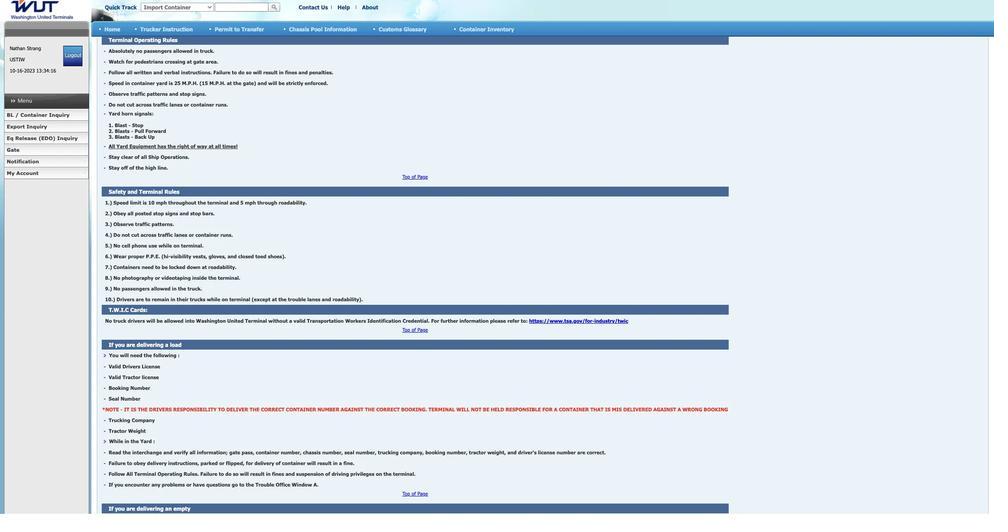Task type: locate. For each thing, give the bounding box(es) containing it.
/
[[15, 112, 19, 118]]

my
[[7, 170, 15, 176]]

export inquiry
[[7, 124, 47, 130]]

track
[[122, 4, 137, 10]]

16-
[[17, 68, 24, 74]]

container inventory
[[460, 26, 514, 32]]

notification link
[[4, 156, 89, 168]]

home
[[104, 26, 120, 32]]

0 horizontal spatial container
[[20, 112, 47, 118]]

my account
[[7, 170, 39, 176]]

inquiry for (edo)
[[57, 135, 78, 141]]

information
[[324, 26, 357, 32]]

1 vertical spatial container
[[20, 112, 47, 118]]

inquiry
[[49, 112, 70, 118], [27, 124, 47, 130], [57, 135, 78, 141]]

container up export inquiry
[[20, 112, 47, 118]]

account
[[16, 170, 39, 176]]

permit
[[215, 26, 233, 32]]

None text field
[[215, 3, 269, 12]]

inventory
[[488, 26, 514, 32]]

customs
[[379, 26, 402, 32]]

inquiry up export inquiry link
[[49, 112, 70, 118]]

inquiry right the (edo)
[[57, 135, 78, 141]]

0 vertical spatial inquiry
[[49, 112, 70, 118]]

gate
[[7, 147, 20, 153]]

inquiry down bl / container inquiry
[[27, 124, 47, 130]]

about
[[362, 4, 378, 10]]

strang
[[27, 45, 41, 51]]

instruction
[[163, 26, 193, 32]]

container
[[460, 26, 486, 32], [20, 112, 47, 118]]

pool
[[311, 26, 323, 32]]

bl
[[7, 112, 14, 118]]

glossary
[[404, 26, 427, 32]]

contact
[[299, 4, 320, 10]]

export
[[7, 124, 25, 130]]

0 vertical spatial container
[[460, 26, 486, 32]]

container left inventory
[[460, 26, 486, 32]]

2 vertical spatial inquiry
[[57, 135, 78, 141]]

10-
[[10, 68, 17, 74]]

trucker
[[140, 26, 161, 32]]

(edo)
[[39, 135, 56, 141]]

contact us link
[[299, 4, 328, 10]]

13:34:16
[[36, 68, 56, 74]]

export inquiry link
[[4, 121, 89, 133]]

1 horizontal spatial container
[[460, 26, 486, 32]]



Task type: vqa. For each thing, say whether or not it's contained in the screenshot.
Up
no



Task type: describe. For each thing, give the bounding box(es) containing it.
eq
[[7, 135, 14, 141]]

us
[[321, 4, 328, 10]]

eq release (edo) inquiry
[[7, 135, 78, 141]]

help link
[[338, 4, 350, 10]]

eq release (edo) inquiry link
[[4, 133, 89, 144]]

nathan strang
[[10, 45, 41, 51]]

chassis
[[289, 26, 309, 32]]

quick
[[105, 4, 120, 10]]

bl / container inquiry
[[7, 112, 70, 118]]

trucker instruction
[[140, 26, 193, 32]]

help
[[338, 4, 350, 10]]

quick track
[[105, 4, 137, 10]]

login image
[[63, 46, 83, 66]]

nathan
[[10, 45, 25, 51]]

gate link
[[4, 144, 89, 156]]

2023
[[24, 68, 35, 74]]

about link
[[362, 4, 378, 10]]

contact us
[[299, 4, 328, 10]]

permit to transfer
[[215, 26, 264, 32]]

transfer
[[242, 26, 264, 32]]

1 vertical spatial inquiry
[[27, 124, 47, 130]]

release
[[15, 135, 37, 141]]

bl / container inquiry link
[[4, 109, 89, 121]]

inquiry for container
[[49, 112, 70, 118]]

chassis pool information
[[289, 26, 357, 32]]

container inside bl / container inquiry link
[[20, 112, 47, 118]]

to
[[234, 26, 240, 32]]

notification
[[7, 159, 39, 165]]

ustiw
[[10, 56, 25, 62]]

customs glossary
[[379, 26, 427, 32]]

10-16-2023 13:34:16
[[10, 68, 56, 74]]

my account link
[[4, 168, 89, 179]]



